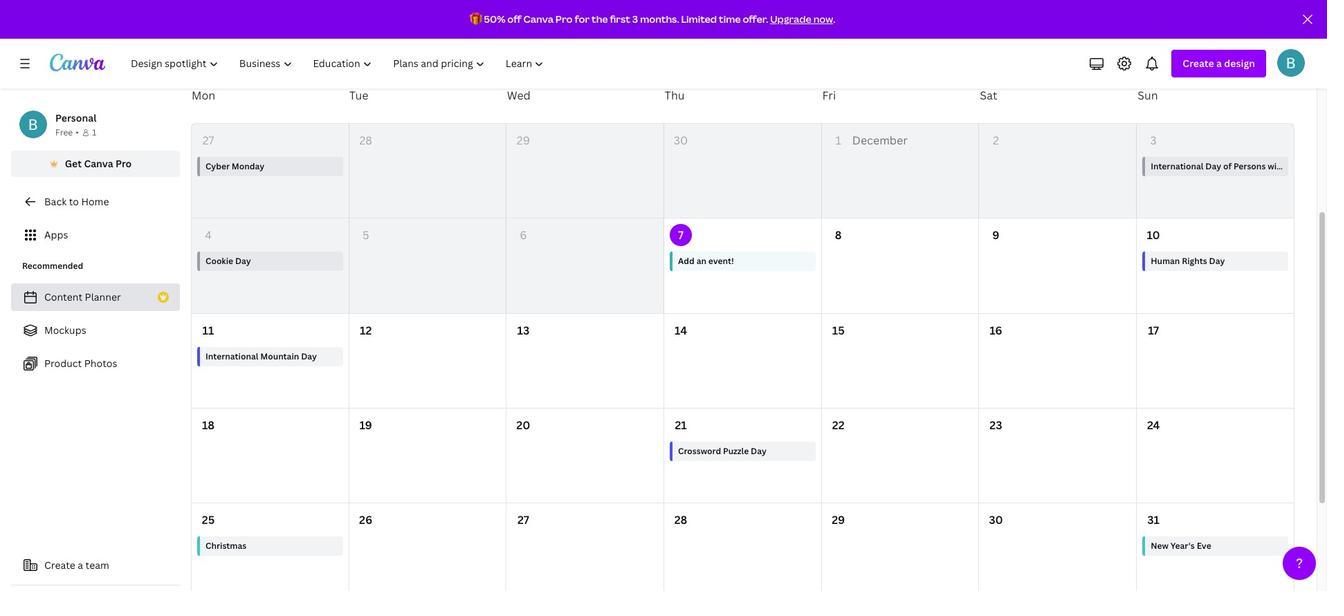 Task type: locate. For each thing, give the bounding box(es) containing it.
1 horizontal spatial canva
[[524, 12, 554, 26]]

1 vertical spatial international
[[206, 351, 258, 362]]

canva inside 'get canva pro' button
[[84, 157, 113, 170]]

of
[[1224, 161, 1232, 172]]

day
[[1206, 161, 1222, 172], [235, 256, 251, 267], [1210, 256, 1225, 267], [301, 351, 317, 362], [751, 446, 767, 458]]

back
[[44, 195, 67, 208]]

event!
[[709, 256, 734, 267]]

day right rights
[[1210, 256, 1225, 267]]

1 horizontal spatial a
[[1217, 57, 1222, 70]]

cyber monday button
[[197, 157, 343, 176]]

international left mountain
[[206, 351, 258, 362]]

day for international mountain day
[[301, 351, 317, 362]]

day right cookie
[[235, 256, 251, 267]]

0 vertical spatial row
[[191, 68, 1295, 123]]

limited
[[681, 12, 717, 26]]

canva
[[524, 12, 554, 26], [84, 157, 113, 170]]

puzzle
[[723, 446, 749, 458]]

a inside button
[[78, 559, 83, 572]]

create a design button
[[1172, 50, 1267, 78]]

christmas
[[206, 541, 247, 553]]

international left of
[[1151, 161, 1204, 172]]

back to home
[[44, 195, 109, 208]]

create a design
[[1183, 57, 1256, 70]]

create inside dropdown button
[[1183, 57, 1215, 70]]

create inside button
[[44, 559, 75, 572]]

cyber
[[206, 161, 230, 172]]

monday column header
[[191, 68, 349, 123]]

product photos
[[44, 357, 117, 370]]

mon
[[192, 88, 215, 103]]

a left design
[[1217, 57, 1222, 70]]

1 horizontal spatial pro
[[556, 12, 573, 26]]

crossword puzzle day button
[[670, 442, 816, 462]]

0 horizontal spatial create
[[44, 559, 75, 572]]

🎁 50% off canva pro for the first 3 months. limited time offer. upgrade now .
[[470, 12, 836, 26]]

personal
[[55, 111, 97, 125]]

create left the team
[[44, 559, 75, 572]]

0 vertical spatial international
[[1151, 161, 1204, 172]]

1 vertical spatial row
[[192, 219, 1294, 314]]

day left of
[[1206, 161, 1222, 172]]

pro up back to home link
[[116, 157, 132, 170]]

3
[[633, 12, 638, 26]]

with
[[1268, 161, 1286, 172]]

content
[[44, 291, 82, 304]]

mockups
[[44, 324, 86, 337]]

international mountain day row
[[192, 314, 1294, 409]]

a left the team
[[78, 559, 83, 572]]

off
[[508, 12, 522, 26]]

pro inside button
[[116, 157, 132, 170]]

crossword
[[678, 446, 721, 458]]

1 vertical spatial canva
[[84, 157, 113, 170]]

1 horizontal spatial create
[[1183, 57, 1215, 70]]

thu
[[665, 88, 685, 103]]

sat
[[980, 88, 998, 103]]

2 vertical spatial row
[[192, 504, 1294, 592]]

offer.
[[743, 12, 769, 26]]

0 vertical spatial create
[[1183, 57, 1215, 70]]

50%
[[484, 12, 506, 26]]

upgrade now button
[[770, 12, 833, 26]]

pro left for
[[556, 12, 573, 26]]

wednesday column header
[[506, 68, 664, 123]]

1 vertical spatial pro
[[116, 157, 132, 170]]

day inside 'row'
[[301, 351, 317, 362]]

create left design
[[1183, 57, 1215, 70]]

create for create a design
[[1183, 57, 1215, 70]]

christmas button
[[197, 537, 343, 557]]

international inside international mountain day button
[[206, 351, 258, 362]]

canva right off at the left top
[[524, 12, 554, 26]]

time
[[719, 12, 741, 26]]

an
[[697, 256, 707, 267]]

0 vertical spatial a
[[1217, 57, 1222, 70]]

now
[[814, 12, 833, 26]]

row containing christmas
[[192, 504, 1294, 592]]

crossword puzzle day row
[[192, 409, 1294, 504]]

0 horizontal spatial a
[[78, 559, 83, 572]]

0 horizontal spatial international
[[206, 351, 258, 362]]

free •
[[55, 127, 79, 138]]

brad klo image
[[1278, 49, 1305, 77]]

row
[[191, 68, 1295, 123], [192, 219, 1294, 314], [192, 504, 1294, 592]]

disabilitie
[[1288, 161, 1328, 172]]

rights
[[1182, 256, 1208, 267]]

home
[[81, 195, 109, 208]]

add
[[678, 256, 695, 267]]

international inside international day of persons with disabilitie button
[[1151, 161, 1204, 172]]

day for human rights day
[[1210, 256, 1225, 267]]

1 vertical spatial create
[[44, 559, 75, 572]]

cookie day
[[206, 256, 251, 267]]

a
[[1217, 57, 1222, 70], [78, 559, 83, 572]]

new year's eve
[[1151, 541, 1212, 553]]

day right mountain
[[301, 351, 317, 362]]

create
[[1183, 57, 1215, 70], [44, 559, 75, 572]]

1 horizontal spatial international
[[1151, 161, 1204, 172]]

day right puzzle
[[751, 446, 767, 458]]

canva right get
[[84, 157, 113, 170]]

row containing cookie day
[[192, 219, 1294, 314]]

a inside dropdown button
[[1217, 57, 1222, 70]]

international day of persons with disabilitie
[[1151, 161, 1328, 172]]

design
[[1225, 57, 1256, 70]]

international day of persons with disabilitie button
[[1143, 157, 1328, 176]]

international
[[1151, 161, 1204, 172], [206, 351, 258, 362]]

pro
[[556, 12, 573, 26], [116, 157, 132, 170]]

create for create a team
[[44, 559, 75, 572]]

1 vertical spatial a
[[78, 559, 83, 572]]

thursday column header
[[664, 68, 822, 123]]

0 horizontal spatial pro
[[116, 157, 132, 170]]

international for international day of persons with disabilitie
[[1151, 161, 1204, 172]]

friday column header
[[822, 68, 980, 123]]

top level navigation element
[[122, 50, 556, 78]]

international mountain day
[[206, 351, 317, 362]]

get canva pro
[[65, 157, 132, 170]]

list containing content planner
[[11, 284, 180, 378]]

tue
[[349, 88, 369, 103]]

list
[[11, 284, 180, 378]]

0 horizontal spatial canva
[[84, 157, 113, 170]]



Task type: describe. For each thing, give the bounding box(es) containing it.
team
[[86, 559, 109, 572]]

1
[[92, 127, 96, 138]]

new year's eve button
[[1143, 537, 1289, 557]]

product
[[44, 357, 82, 370]]

apps link
[[11, 221, 180, 249]]

apps
[[44, 228, 68, 242]]

row containing mon
[[191, 68, 1295, 123]]

add an event!
[[678, 256, 734, 267]]

get
[[65, 157, 82, 170]]

first
[[610, 12, 631, 26]]

upgrade
[[770, 12, 812, 26]]

to
[[69, 195, 79, 208]]

new
[[1151, 541, 1169, 553]]

day for crossword puzzle day
[[751, 446, 767, 458]]

wed
[[507, 88, 531, 103]]

cookie day button
[[197, 252, 343, 272]]

for
[[575, 12, 590, 26]]

.
[[833, 12, 836, 26]]

a for team
[[78, 559, 83, 572]]

mockups link
[[11, 317, 180, 345]]

persons
[[1234, 161, 1266, 172]]

human
[[1151, 256, 1180, 267]]

back to home link
[[11, 188, 180, 216]]

eve
[[1197, 541, 1212, 553]]

sun
[[1138, 88, 1158, 103]]

monday
[[232, 161, 265, 172]]

tuesday column header
[[349, 68, 506, 123]]

create a team
[[44, 559, 109, 572]]

create a team button
[[11, 552, 180, 580]]

free
[[55, 127, 73, 138]]

a for design
[[1217, 57, 1222, 70]]

human rights day
[[1151, 256, 1225, 267]]

international mountain day button
[[197, 347, 343, 367]]

december row
[[192, 124, 1328, 219]]

crossword puzzle day
[[678, 446, 767, 458]]

🎁
[[470, 12, 482, 26]]

•
[[76, 127, 79, 138]]

photos
[[84, 357, 117, 370]]

december
[[853, 133, 908, 148]]

year's
[[1171, 541, 1195, 553]]

cyber monday
[[206, 161, 265, 172]]

get canva pro button
[[11, 151, 180, 177]]

the
[[592, 12, 608, 26]]

cookie
[[206, 256, 233, 267]]

months.
[[640, 12, 679, 26]]

product photos link
[[11, 350, 180, 378]]

recommended
[[22, 260, 83, 272]]

fri
[[823, 88, 836, 103]]

human rights day button
[[1143, 252, 1289, 272]]

day inside december row
[[1206, 161, 1222, 172]]

mountain
[[260, 351, 299, 362]]

international for international mountain day
[[206, 351, 258, 362]]

add an event! button
[[670, 252, 816, 272]]

saturday column header
[[980, 68, 1137, 123]]

sunday column header
[[1137, 68, 1295, 123]]

content planner link
[[11, 284, 180, 311]]

0 vertical spatial canva
[[524, 12, 554, 26]]

content planner
[[44, 291, 121, 304]]

planner
[[85, 291, 121, 304]]

0 vertical spatial pro
[[556, 12, 573, 26]]



Task type: vqa. For each thing, say whether or not it's contained in the screenshot.
element?
no



